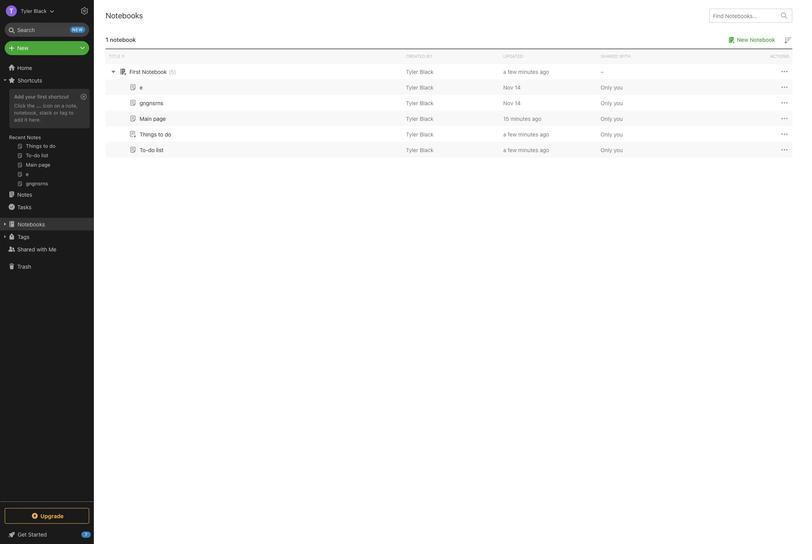 Task type: locate. For each thing, give the bounding box(es) containing it.
14 down updated
[[515, 84, 521, 91]]

more actions field inside "to-do list" row
[[780, 145, 790, 155]]

0 vertical spatial more actions image
[[780, 114, 790, 123]]

notes
[[27, 134, 41, 141], [17, 191, 32, 198]]

ago
[[540, 68, 550, 75], [532, 115, 542, 122], [540, 131, 550, 138], [540, 147, 550, 153]]

tyler inside gngnsrns row
[[406, 100, 419, 106]]

black down the main page row
[[420, 131, 434, 138]]

shared with
[[601, 54, 631, 59]]

tree
[[0, 61, 94, 501]]

notebook left (
[[142, 68, 167, 75]]

you inside "to-do list" row
[[614, 147, 623, 153]]

nov 14 for e
[[504, 84, 521, 91]]

tyler black
[[21, 8, 47, 14], [406, 68, 434, 75], [406, 84, 434, 91], [406, 100, 434, 106], [406, 115, 434, 122], [406, 131, 434, 138], [406, 147, 434, 153]]

to-do list button
[[128, 145, 164, 155]]

more actions field inside gngnsrns row
[[780, 98, 790, 108]]

3 a few minutes ago from the top
[[504, 147, 550, 153]]

notebook up actions
[[750, 36, 776, 43]]

with
[[37, 246, 47, 253]]

0 vertical spatial a few minutes ago
[[504, 68, 550, 75]]

actions button
[[695, 49, 793, 63]]

black inside account field
[[34, 8, 47, 14]]

tyler black inside e row
[[406, 84, 434, 91]]

tyler inside e row
[[406, 84, 419, 91]]

black down things to do row
[[420, 147, 434, 153]]

black inside gngnsrns row
[[420, 100, 434, 106]]

14 inside gngnsrns row
[[515, 100, 521, 106]]

add your first shortcut
[[14, 94, 69, 100]]

title
[[109, 54, 121, 59]]

3 more actions image from the top
[[780, 98, 790, 108]]

nov 14 inside e row
[[504, 84, 521, 91]]

by
[[427, 54, 433, 59]]

row group
[[106, 64, 793, 158]]

black for things to do
[[420, 131, 434, 138]]

black inside e row
[[420, 84, 434, 91]]

ago inside things to do row
[[540, 131, 550, 138]]

more actions field for to-do list
[[780, 145, 790, 155]]

with
[[620, 54, 631, 59]]

few
[[508, 68, 517, 75], [508, 131, 517, 138], [508, 147, 517, 153]]

1 vertical spatial nov 14
[[504, 100, 521, 106]]

more actions field inside the main page row
[[780, 114, 790, 123]]

things to do 4 element
[[140, 131, 171, 138]]

only you for to
[[601, 131, 623, 138]]

black for gngnsrns
[[420, 100, 434, 106]]

2 vertical spatial few
[[508, 147, 517, 153]]

2 more actions image from the top
[[780, 130, 790, 139]]

to down note,
[[69, 110, 74, 116]]

black inside the main page row
[[420, 115, 434, 122]]

group
[[0, 86, 94, 191]]

0 vertical spatial 14
[[515, 84, 521, 91]]

tasks button
[[0, 201, 94, 213]]

a inside "first notebook" row
[[504, 68, 507, 75]]

0 vertical spatial notebook
[[750, 36, 776, 43]]

e row
[[106, 79, 793, 95]]

14 inside e row
[[515, 84, 521, 91]]

notebooks up tags
[[18, 221, 45, 228]]

5 only you from the top
[[601, 147, 623, 153]]

to
[[69, 110, 74, 116], [158, 131, 163, 138]]

2 more actions image from the top
[[780, 83, 790, 92]]

nov
[[504, 84, 514, 91], [504, 100, 514, 106]]

more actions image inside "to-do list" row
[[780, 145, 790, 155]]

few inside "to-do list" row
[[508, 147, 517, 153]]

you inside e row
[[614, 84, 623, 91]]

4 more actions field from the top
[[780, 114, 790, 123]]

1 horizontal spatial new
[[737, 36, 749, 43]]

black down e row
[[420, 100, 434, 106]]

more actions image inside things to do row
[[780, 130, 790, 139]]

Help and Learning task checklist field
[[0, 529, 94, 541]]

0 vertical spatial new
[[737, 36, 749, 43]]

4 only from the top
[[601, 131, 613, 138]]

more actions image
[[780, 67, 790, 76], [780, 83, 790, 92], [780, 98, 790, 108], [780, 145, 790, 155]]

1 14 from the top
[[515, 84, 521, 91]]

tree containing home
[[0, 61, 94, 501]]

a few minutes ago for to-do list
[[504, 147, 550, 153]]

More actions field
[[780, 67, 790, 76], [780, 83, 790, 92], [780, 98, 790, 108], [780, 114, 790, 123], [780, 129, 790, 139], [780, 145, 790, 155]]

1 nov from the top
[[504, 84, 514, 91]]

notebooks
[[106, 11, 143, 20], [18, 221, 45, 228]]

0 vertical spatial few
[[508, 68, 517, 75]]

click
[[14, 103, 26, 109]]

0 horizontal spatial notebooks
[[18, 221, 45, 228]]

only you for page
[[601, 115, 623, 122]]

shared
[[601, 54, 619, 59]]

only you inside "to-do list" row
[[601, 147, 623, 153]]

minutes for the more actions "field" inside the "first notebook" row
[[519, 68, 539, 75]]

2 vertical spatial a few minutes ago
[[504, 147, 550, 153]]

nov 14 up 15
[[504, 100, 521, 106]]

tyler inside the main page row
[[406, 115, 419, 122]]

5 you from the top
[[614, 147, 623, 153]]

tyler black inside things to do row
[[406, 131, 434, 138]]

2 few from the top
[[508, 131, 517, 138]]

1 only from the top
[[601, 84, 613, 91]]

trash link
[[0, 260, 94, 273]]

1 horizontal spatial notebook
[[750, 36, 776, 43]]

black up things to do row
[[420, 115, 434, 122]]

minutes for the more actions "field" within "to-do list" row
[[519, 147, 539, 153]]

more actions image for e
[[780, 83, 790, 92]]

6 more actions field from the top
[[780, 145, 790, 155]]

few for to-do list
[[508, 147, 517, 153]]

minutes inside things to do row
[[519, 131, 539, 138]]

1 vertical spatial nov
[[504, 100, 514, 106]]

1 a few minutes ago from the top
[[504, 68, 550, 75]]

click the ...
[[14, 103, 41, 109]]

nov inside gngnsrns row
[[504, 100, 514, 106]]

a few minutes ago inside things to do row
[[504, 131, 550, 138]]

0 horizontal spatial do
[[148, 147, 155, 153]]

more actions image for gngnsrns
[[780, 98, 790, 108]]

icon on a note, notebook, stack or tag to add it here.
[[14, 103, 78, 123]]

gngnsrns 2 element
[[140, 100, 163, 106]]

black up search text field at top
[[34, 8, 47, 14]]

updated button
[[501, 49, 598, 63]]

notes up tasks
[[17, 191, 32, 198]]

do left list
[[148, 147, 155, 153]]

e button
[[128, 83, 143, 92]]

notebook inside row
[[142, 68, 167, 75]]

black
[[34, 8, 47, 14], [420, 68, 434, 75], [420, 84, 434, 91], [420, 100, 434, 106], [420, 115, 434, 122], [420, 131, 434, 138], [420, 147, 434, 153]]

actions
[[771, 54, 790, 59]]

black inside things to do row
[[420, 131, 434, 138]]

minutes inside "to-do list" row
[[519, 147, 539, 153]]

2 nov 14 from the top
[[504, 100, 521, 106]]

more actions field inside "first notebook" row
[[780, 67, 790, 76]]

1 few from the top
[[508, 68, 517, 75]]

4 only you from the top
[[601, 131, 623, 138]]

tyler for things to do
[[406, 131, 419, 138]]

3 you from the top
[[614, 115, 623, 122]]

notebook
[[750, 36, 776, 43], [142, 68, 167, 75]]

only inside things to do row
[[601, 131, 613, 138]]

group containing add your first shortcut
[[0, 86, 94, 191]]

only you inside the main page row
[[601, 115, 623, 122]]

few inside "first notebook" row
[[508, 68, 517, 75]]

notes inside group
[[27, 134, 41, 141]]

2 only from the top
[[601, 100, 613, 106]]

to inside icon on a note, notebook, stack or tag to add it here.
[[69, 110, 74, 116]]

1 vertical spatial a few minutes ago
[[504, 131, 550, 138]]

more actions image inside the main page row
[[780, 114, 790, 123]]

ago inside "first notebook" row
[[540, 68, 550, 75]]

4 more actions image from the top
[[780, 145, 790, 155]]

1 horizontal spatial do
[[165, 131, 171, 138]]

0 horizontal spatial to
[[69, 110, 74, 116]]

more actions image for 15 minutes ago
[[780, 114, 790, 123]]

5 only from the top
[[601, 147, 613, 153]]

minutes inside "first notebook" row
[[519, 68, 539, 75]]

only you
[[601, 84, 623, 91], [601, 100, 623, 106], [601, 115, 623, 122], [601, 131, 623, 138], [601, 147, 623, 153]]

home
[[17, 64, 32, 71]]

a few minutes ago inside "to-do list" row
[[504, 147, 550, 153]]

new up actions button
[[737, 36, 749, 43]]

a few minutes ago
[[504, 68, 550, 75], [504, 131, 550, 138], [504, 147, 550, 153]]

0 vertical spatial to
[[69, 110, 74, 116]]

more actions image
[[780, 114, 790, 123], [780, 130, 790, 139]]

notebook for first
[[142, 68, 167, 75]]

1 more actions field from the top
[[780, 67, 790, 76]]

3 only from the top
[[601, 115, 613, 122]]

more actions image inside e row
[[780, 83, 790, 92]]

only inside e row
[[601, 84, 613, 91]]

more actions field for e
[[780, 83, 790, 92]]

1 you from the top
[[614, 84, 623, 91]]

black for main page
[[420, 115, 434, 122]]

2 a few minutes ago from the top
[[504, 131, 550, 138]]

only for page
[[601, 115, 613, 122]]

new inside button
[[737, 36, 749, 43]]

new up home
[[17, 45, 28, 51]]

new
[[737, 36, 749, 43], [17, 45, 28, 51]]

0 vertical spatial notebooks
[[106, 11, 143, 20]]

4 you from the top
[[614, 131, 623, 138]]

tyler black inside the main page row
[[406, 115, 434, 122]]

few inside things to do row
[[508, 131, 517, 138]]

main
[[140, 115, 152, 122]]

tyler for main page
[[406, 115, 419, 122]]

a inside things to do row
[[504, 131, 507, 138]]

1 vertical spatial 14
[[515, 100, 521, 106]]

things to do
[[140, 131, 171, 138]]

0 vertical spatial nov
[[504, 84, 514, 91]]

3 only you from the top
[[601, 115, 623, 122]]

2 only you from the top
[[601, 100, 623, 106]]

2 you from the top
[[614, 100, 623, 106]]

1 vertical spatial new
[[17, 45, 28, 51]]

only
[[601, 84, 613, 91], [601, 100, 613, 106], [601, 115, 613, 122], [601, 131, 613, 138], [601, 147, 613, 153]]

black up gngnsrns row at the top of the page
[[420, 84, 434, 91]]

black inside "to-do list" row
[[420, 147, 434, 153]]

expand tags image
[[2, 234, 8, 240]]

to-do list 5 element
[[140, 147, 164, 153]]

)
[[174, 68, 176, 75]]

1 horizontal spatial to
[[158, 131, 163, 138]]

things
[[140, 131, 157, 138]]

tyler black for things to do
[[406, 131, 434, 138]]

get started
[[18, 531, 47, 538]]

tyler black for gngnsrns
[[406, 100, 434, 106]]

minutes
[[519, 68, 539, 75], [511, 115, 531, 122], [519, 131, 539, 138], [519, 147, 539, 153]]

icon
[[43, 103, 53, 109]]

tyler black inside "to-do list" row
[[406, 147, 434, 153]]

black inside "first notebook" row
[[420, 68, 434, 75]]

a inside "to-do list" row
[[504, 147, 507, 153]]

here.
[[29, 117, 41, 123]]

14
[[515, 84, 521, 91], [515, 100, 521, 106]]

only you inside e row
[[601, 84, 623, 91]]

do inside "button"
[[165, 131, 171, 138]]

only for to
[[601, 131, 613, 138]]

tyler
[[21, 8, 32, 14], [406, 68, 419, 75], [406, 84, 419, 91], [406, 100, 419, 106], [406, 115, 419, 122], [406, 131, 419, 138], [406, 147, 419, 153]]

do
[[165, 131, 171, 138], [148, 147, 155, 153]]

more actions field inside things to do row
[[780, 129, 790, 139]]

arrow image
[[109, 67, 118, 76]]

0 vertical spatial nov 14
[[504, 84, 521, 91]]

–
[[601, 68, 604, 75]]

1 only you from the top
[[601, 84, 623, 91]]

to-
[[140, 147, 148, 153]]

upgrade button
[[5, 508, 89, 524]]

nov 14 down updated
[[504, 84, 521, 91]]

only inside "to-do list" row
[[601, 147, 613, 153]]

row group containing first notebook
[[106, 64, 793, 158]]

do down page
[[165, 131, 171, 138]]

you
[[614, 84, 623, 91], [614, 100, 623, 106], [614, 115, 623, 122], [614, 131, 623, 138], [614, 147, 623, 153]]

1 horizontal spatial notebooks
[[106, 11, 143, 20]]

you inside the main page row
[[614, 115, 623, 122]]

3 few from the top
[[508, 147, 517, 153]]

you for to
[[614, 131, 623, 138]]

1 vertical spatial notebook
[[142, 68, 167, 75]]

1
[[106, 36, 108, 43]]

a few minutes ago inside "first notebook" row
[[504, 68, 550, 75]]

1 vertical spatial do
[[148, 147, 155, 153]]

nov inside e row
[[504, 84, 514, 91]]

tag
[[60, 110, 67, 116]]

to right things
[[158, 131, 163, 138]]

Sort field
[[784, 35, 793, 45]]

more actions image inside gngnsrns row
[[780, 98, 790, 108]]

only you inside gngnsrns row
[[601, 100, 623, 106]]

tyler black inside "first notebook" row
[[406, 68, 434, 75]]

0 horizontal spatial notebook
[[142, 68, 167, 75]]

new inside popup button
[[17, 45, 28, 51]]

only you inside things to do row
[[601, 131, 623, 138]]

main page 3 element
[[140, 115, 166, 122]]

14 up 15 minutes ago
[[515, 100, 521, 106]]

1 more actions image from the top
[[780, 114, 790, 123]]

more actions field inside e row
[[780, 83, 790, 92]]

things to do row
[[106, 126, 793, 142]]

14 for gngnsrns
[[515, 100, 521, 106]]

2 more actions field from the top
[[780, 83, 790, 92]]

a
[[504, 68, 507, 75], [62, 103, 64, 109], [504, 131, 507, 138], [504, 147, 507, 153]]

ago inside the main page row
[[532, 115, 542, 122]]

tyler black inside gngnsrns row
[[406, 100, 434, 106]]

1 vertical spatial to
[[158, 131, 163, 138]]

3 more actions field from the top
[[780, 98, 790, 108]]

1 vertical spatial few
[[508, 131, 517, 138]]

a for things to do row
[[504, 131, 507, 138]]

notebook inside button
[[750, 36, 776, 43]]

first
[[37, 94, 47, 100]]

you for page
[[614, 115, 623, 122]]

black down by
[[420, 68, 434, 75]]

a inside icon on a note, notebook, stack or tag to add it here.
[[62, 103, 64, 109]]

gngnsrns button
[[128, 98, 163, 108]]

2 nov from the top
[[504, 100, 514, 106]]

expand notebooks image
[[2, 221, 8, 227]]

click to collapse image
[[91, 530, 97, 539]]

e 1 element
[[140, 84, 143, 91]]

1 vertical spatial notebooks
[[18, 221, 45, 228]]

you inside things to do row
[[614, 131, 623, 138]]

1 more actions image from the top
[[780, 67, 790, 76]]

shortcuts
[[18, 77, 42, 84]]

tyler inside things to do row
[[406, 131, 419, 138]]

only inside the main page row
[[601, 115, 613, 122]]

1 nov 14 from the top
[[504, 84, 521, 91]]

more actions field for gngnsrns
[[780, 98, 790, 108]]

nov 14 inside gngnsrns row
[[504, 100, 521, 106]]

0 vertical spatial notes
[[27, 134, 41, 141]]

trash
[[17, 263, 31, 270]]

notebooks up notebook
[[106, 11, 143, 20]]

1 vertical spatial more actions image
[[780, 130, 790, 139]]

nov for gngnsrns
[[504, 100, 514, 106]]

tyler inside "to-do list" row
[[406, 147, 419, 153]]

notes right the recent
[[27, 134, 41, 141]]

0 horizontal spatial new
[[17, 45, 28, 51]]

recent notes
[[9, 134, 41, 141]]

ago inside "to-do list" row
[[540, 147, 550, 153]]

more actions image for a few minutes ago
[[780, 130, 790, 139]]

2 14 from the top
[[515, 100, 521, 106]]

created by
[[406, 54, 433, 59]]

5 more actions field from the top
[[780, 129, 790, 139]]

0 vertical spatial do
[[165, 131, 171, 138]]

nov 14
[[504, 84, 521, 91], [504, 100, 521, 106]]



Task type: describe. For each thing, give the bounding box(es) containing it.
on
[[54, 103, 60, 109]]

notes link
[[0, 188, 94, 201]]

minutes inside the main page row
[[511, 115, 531, 122]]

Account field
[[0, 3, 55, 19]]

notebook
[[110, 36, 136, 43]]

main page button
[[128, 114, 166, 123]]

more actions image inside "first notebook" row
[[780, 67, 790, 76]]

Find Notebooks… text field
[[710, 9, 777, 22]]

a few minutes ago for things to do
[[504, 131, 550, 138]]

e
[[140, 84, 143, 91]]

updated
[[504, 54, 524, 59]]

5
[[171, 68, 174, 75]]

black for e
[[420, 84, 434, 91]]

first notebook ( 5 )
[[130, 68, 176, 75]]

tasks
[[17, 204, 31, 210]]

you for do
[[614, 147, 623, 153]]

shared with button
[[598, 49, 695, 63]]

only inside gngnsrns row
[[601, 100, 613, 106]]

add
[[14, 117, 23, 123]]

page
[[153, 115, 166, 122]]

things to do button
[[128, 130, 171, 139]]

a for "first notebook" row
[[504, 68, 507, 75]]

Search text field
[[10, 23, 84, 37]]

tyler for e
[[406, 84, 419, 91]]

shortcut
[[48, 94, 69, 100]]

tyler inside account field
[[21, 8, 32, 14]]

nov for e
[[504, 84, 514, 91]]

notebooks inside tree
[[18, 221, 45, 228]]

it
[[24, 117, 28, 123]]

15 minutes ago
[[504, 115, 542, 122]]

14 for e
[[515, 84, 521, 91]]

first notebook row
[[106, 64, 793, 79]]

1 vertical spatial notes
[[17, 191, 32, 198]]

tyler for to-do list
[[406, 147, 419, 153]]

new for new
[[17, 45, 28, 51]]

notebooks link
[[0, 218, 94, 231]]

new notebook button
[[727, 35, 776, 45]]

nov 14 for gngnsrns
[[504, 100, 521, 106]]

note,
[[66, 103, 78, 109]]

notebooks inside "element"
[[106, 11, 143, 20]]

upgrade
[[40, 513, 64, 520]]

1 notebook
[[106, 36, 136, 43]]

main page
[[140, 115, 166, 122]]

tyler black inside account field
[[21, 8, 47, 14]]

more actions field for things to do
[[780, 129, 790, 139]]

shared with me
[[17, 246, 56, 253]]

row group inside notebooks "element"
[[106, 64, 793, 158]]

gngnsrns row
[[106, 95, 793, 111]]

ago for the more actions "field" in things to do row
[[540, 131, 550, 138]]

started
[[28, 531, 47, 538]]

me
[[49, 246, 56, 253]]

more actions image for to-do list
[[780, 145, 790, 155]]

shared with me link
[[0, 243, 94, 256]]

add
[[14, 94, 24, 100]]

the
[[27, 103, 35, 109]]

first
[[130, 68, 141, 75]]

your
[[25, 94, 36, 100]]

ago for the more actions "field" inside the "first notebook" row
[[540, 68, 550, 75]]

new search field
[[10, 23, 85, 37]]

black for to-do list
[[420, 147, 434, 153]]

shortcuts button
[[0, 74, 94, 86]]

new
[[72, 27, 83, 32]]

tyler black for main page
[[406, 115, 434, 122]]

do inside button
[[148, 147, 155, 153]]

15
[[504, 115, 509, 122]]

...
[[36, 103, 41, 109]]

7
[[85, 532, 87, 537]]

a for "to-do list" row
[[504, 147, 507, 153]]

only for do
[[601, 147, 613, 153]]

created by button
[[403, 49, 501, 63]]

notebooks element
[[94, 0, 805, 544]]

created
[[406, 54, 426, 59]]

gngnsrns
[[140, 100, 163, 106]]

settings image
[[80, 6, 89, 16]]

sort options image
[[784, 36, 793, 45]]

get
[[18, 531, 27, 538]]

to-do list
[[140, 147, 164, 153]]

new for new notebook
[[737, 36, 749, 43]]

new button
[[5, 41, 89, 55]]

more actions field for main page
[[780, 114, 790, 123]]

to-do list row
[[106, 142, 793, 158]]

list
[[156, 147, 164, 153]]

you inside gngnsrns row
[[614, 100, 623, 106]]

(
[[169, 68, 171, 75]]

or
[[53, 110, 58, 116]]

recent
[[9, 134, 26, 141]]

new notebook
[[737, 36, 776, 43]]

tyler inside "first notebook" row
[[406, 68, 419, 75]]

to inside things to do "button"
[[158, 131, 163, 138]]

tags button
[[0, 231, 94, 243]]

title button
[[106, 49, 403, 63]]

tyler black for e
[[406, 84, 434, 91]]

only you for do
[[601, 147, 623, 153]]

notebook for new
[[750, 36, 776, 43]]

notebook,
[[14, 110, 38, 116]]

tyler for gngnsrns
[[406, 100, 419, 106]]

few for things to do
[[508, 131, 517, 138]]

main page row
[[106, 111, 793, 126]]

stack
[[39, 110, 52, 116]]

tyler black for to-do list
[[406, 147, 434, 153]]

home link
[[0, 61, 94, 74]]

ago for the more actions "field" within "to-do list" row
[[540, 147, 550, 153]]

minutes for the more actions "field" in things to do row
[[519, 131, 539, 138]]

shared
[[17, 246, 35, 253]]

tags
[[18, 233, 30, 240]]



Task type: vqa. For each thing, say whether or not it's contained in the screenshot.


